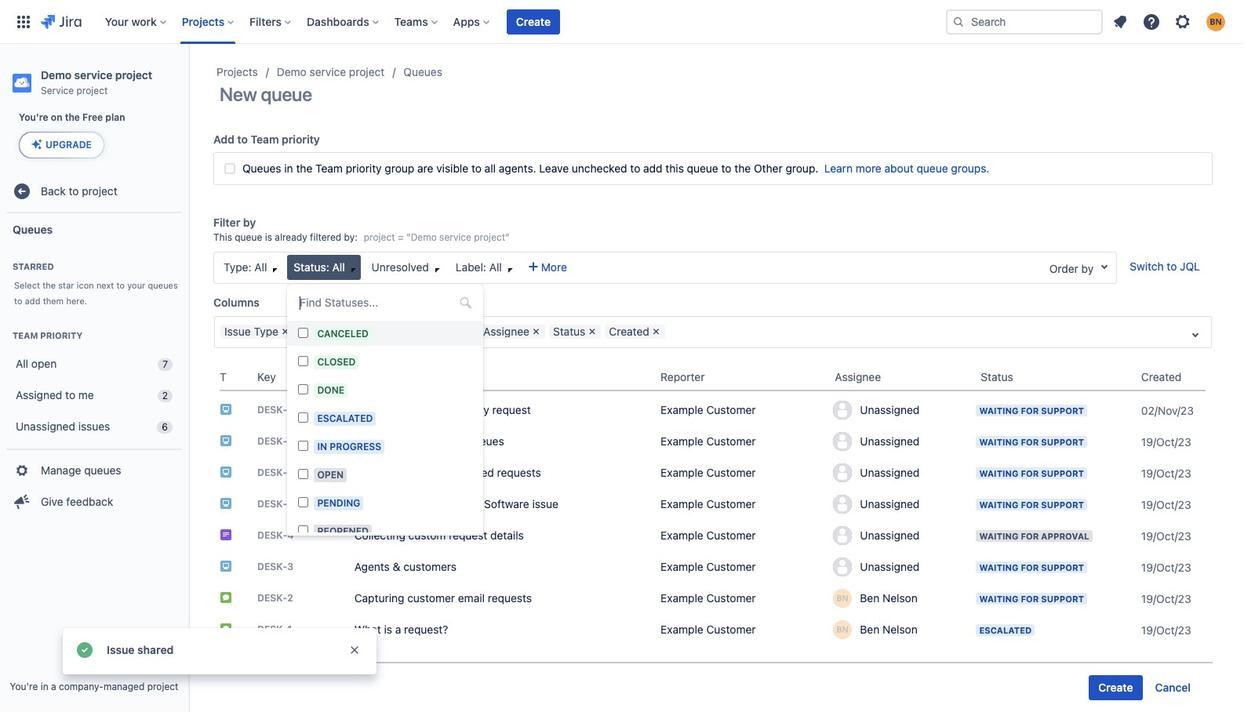 Task type: describe. For each thing, give the bounding box(es) containing it.
unassigned button for help! this is a high priority request
[[829, 398, 975, 423]]

a request that follows itsm workflows. image for what is a request?
[[220, 623, 232, 635]]

assigned
[[16, 388, 62, 401]]

add
[[213, 133, 234, 146]]

linking
[[354, 497, 391, 511]]

demo service project service project
[[41, 68, 152, 97]]

example customer for help! this is a high priority request
[[661, 403, 756, 417]]

all for label: all
[[489, 261, 502, 274]]

requests up software
[[497, 466, 541, 479]]

queues in the team priority group are visible to all agents. leave unchecked to add this queue to the other group. learn more about queue groups.
[[242, 162, 990, 175]]

1 horizontal spatial request
[[493, 403, 531, 417]]

1 horizontal spatial 6
[[287, 498, 294, 510]]

to right next
[[117, 280, 125, 290]]

ben nelson button for what is a request?
[[829, 618, 975, 643]]

customer for capturing customer email requests
[[707, 592, 756, 605]]

19/oct/23 for agents & customers
[[1142, 561, 1192, 574]]

your
[[127, 280, 145, 290]]

issue type
[[224, 325, 279, 338]]

upgrade button
[[20, 133, 104, 158]]

back to project link
[[6, 176, 182, 207]]

desk for capturing customer email requests
[[257, 592, 283, 604]]

1 vertical spatial key
[[257, 370, 276, 384]]

summary inside button
[[344, 325, 392, 338]]

customer
[[407, 592, 455, 605]]

into
[[445, 435, 464, 448]]

in
[[317, 441, 327, 453]]

example for capturing customer email requests
[[661, 592, 704, 605]]

ben for capturing customer email requests
[[860, 592, 880, 605]]

1 horizontal spatial create
[[1099, 681, 1134, 694]]

customer for triaging requests into queues
[[707, 435, 756, 448]]

group containing manage queues
[[6, 449, 182, 523]]

shared
[[137, 643, 174, 657]]

example for what is a request?
[[661, 623, 704, 636]]

unassigned issues
[[16, 419, 110, 433]]

19/oct/23 for triaging requests into queues
[[1142, 436, 1192, 449]]

- for linking requests to a jira software issue
[[283, 498, 287, 510]]

customer for help! this is a high priority request
[[707, 403, 756, 417]]

to right unchecked
[[630, 162, 641, 175]]

done
[[317, 384, 345, 396]]

0 horizontal spatial queues
[[13, 222, 53, 236]]

next
[[96, 280, 114, 290]]

an it problem or question. image for linking requests to a jira software issue
[[220, 497, 232, 510]]

create button inside the primary element
[[507, 9, 560, 34]]

0 vertical spatial add
[[644, 162, 663, 175]]

dashboards
[[307, 15, 369, 28]]

- for help! this is a high priority request
[[283, 404, 287, 416]]

created option
[[605, 322, 668, 339]]

an it problem or question. image for triaging requests into queues
[[220, 434, 232, 447]]

in progress
[[317, 441, 382, 453]]

to right back
[[69, 184, 79, 197]]

issue
[[532, 497, 559, 511]]

example customer for agents & customers
[[661, 560, 756, 574]]

example for agents & customers
[[661, 560, 704, 574]]

desk - 7
[[257, 467, 293, 479]]

what is a request?
[[354, 623, 448, 636]]

me
[[78, 388, 94, 401]]

example customer for linking requests to a jira software issue
[[661, 497, 756, 511]]

filter
[[213, 216, 240, 229]]

projects for projects link
[[217, 65, 258, 78]]

an it problem or question. image for automatically update linked requests
[[220, 466, 232, 478]]

jql
[[1180, 260, 1201, 273]]

leave
[[539, 162, 569, 175]]

email
[[458, 592, 485, 605]]

linking requests to a jira software issue
[[354, 497, 559, 511]]

1 vertical spatial summary
[[354, 370, 402, 384]]

1 horizontal spatial status
[[981, 370, 1014, 384]]

issue shared
[[107, 643, 174, 657]]

unassigned button for agents & customers
[[829, 555, 975, 580]]

1 vertical spatial this
[[384, 403, 406, 417]]

example customer for automatically update linked requests
[[661, 466, 756, 479]]

unassigned button for triaging requests into queues
[[829, 429, 975, 454]]

label:
[[456, 261, 486, 274]]

unresolved
[[372, 261, 429, 274]]

unresolved button
[[365, 255, 445, 280]]

manage
[[41, 463, 81, 477]]

project down shared
[[147, 681, 178, 693]]

capturing
[[354, 592, 404, 605]]

to down select
[[14, 296, 22, 306]]

queues inside the manage queues button
[[84, 463, 121, 477]]

the inside select the star icon next to your queues to add them here.
[[42, 280, 56, 290]]

starred
[[13, 261, 54, 272]]

your
[[105, 15, 129, 28]]

what
[[354, 623, 381, 636]]

sidebar navigation image
[[171, 63, 206, 94]]

by for filter
[[243, 216, 256, 229]]

banner containing your work
[[0, 0, 1245, 44]]

service
[[41, 85, 74, 97]]

unassigned for triaging requests into queues
[[860, 435, 920, 448]]

give
[[41, 495, 63, 508]]

company-
[[59, 681, 104, 693]]

all for status: all
[[332, 261, 345, 274]]

ben for what is a request?
[[860, 623, 880, 637]]

1 vertical spatial reporter
[[661, 370, 705, 384]]

you're for you're in a company-managed project
[[10, 681, 38, 693]]

19/oct/23 for capturing customer email requests
[[1142, 592, 1192, 606]]

projects link
[[217, 63, 258, 82]]

priority
[[40, 330, 83, 341]]

switch
[[1130, 260, 1164, 273]]

requests left into
[[398, 435, 442, 448]]

demo service project link
[[277, 63, 385, 82]]

search image
[[953, 15, 965, 28]]

19/oct/23 for what is a request?
[[1142, 624, 1192, 637]]

teams button
[[390, 9, 444, 34]]

are
[[418, 162, 434, 175]]

to left jql
[[1167, 260, 1177, 273]]

t
[[220, 370, 227, 384]]

service for demo service project
[[310, 65, 346, 78]]

project up free on the left
[[77, 85, 108, 97]]

all open
[[16, 357, 57, 370]]

project inside filter by this queue is already filtered by: project = "demo service project"
[[364, 231, 395, 243]]

- for what is a request?
[[283, 624, 287, 636]]

2 horizontal spatial queues
[[404, 65, 442, 78]]

dashboards button
[[302, 9, 385, 34]]

issue type option
[[220, 322, 297, 339]]

team inside group
[[13, 330, 38, 341]]

- for automatically update linked requests
[[283, 467, 287, 479]]

visible
[[436, 162, 469, 175]]

in for a
[[41, 681, 48, 693]]

queues inside select the star icon next to your queues to add them here.
[[148, 280, 178, 290]]

assignee button
[[480, 325, 545, 339]]

requests right email
[[488, 592, 532, 605]]

project"
[[474, 231, 510, 243]]

desk for agents & customers
[[257, 561, 283, 573]]

1 vertical spatial created
[[1142, 370, 1182, 384]]

queue inside filter by this queue is already filtered by: project = "demo service project"
[[235, 231, 262, 243]]

managed
[[104, 681, 145, 693]]

desk - 9
[[257, 404, 294, 416]]

triaging requests into queues
[[354, 435, 504, 448]]

default image
[[459, 297, 472, 309]]

a request that follows itsm workflows. image for capturing customer email requests
[[220, 591, 232, 604]]

customer for collecting custom request details
[[707, 529, 756, 542]]

1
[[287, 624, 292, 636]]

you're on the free plan
[[19, 111, 125, 123]]

cancel button
[[1146, 676, 1201, 701]]

1 horizontal spatial team
[[251, 133, 279, 146]]

more
[[541, 261, 567, 274]]

to left jira
[[441, 497, 451, 511]]

customer for what is a request?
[[707, 623, 756, 636]]

summary button
[[340, 325, 408, 339]]

is inside filter by this queue is already filtered by: project = "demo service project"
[[265, 231, 272, 243]]

nelson for request?
[[883, 623, 918, 637]]

upgrade
[[46, 139, 92, 151]]

order
[[1050, 262, 1079, 275]]

give feedback button
[[6, 487, 182, 518]]

unassigned for agents & customers
[[860, 560, 920, 574]]

2 horizontal spatial queue
[[917, 162, 948, 175]]

by:
[[344, 231, 358, 243]]

unassigned for help! this is a high priority request
[[860, 403, 920, 417]]

status button
[[549, 325, 601, 339]]

the right on
[[65, 111, 80, 123]]

issue for issue shared
[[107, 643, 135, 657]]

the left other
[[735, 162, 751, 175]]

- for triaging requests into queues
[[283, 436, 287, 447]]

them
[[43, 296, 64, 306]]

create inside the primary element
[[516, 15, 551, 28]]

unassigned button for linking requests to a jira software issue
[[829, 492, 975, 517]]

demo service project
[[277, 65, 385, 78]]

=
[[398, 231, 404, 243]]

summary option
[[340, 322, 411, 339]]

1 vertical spatial queues
[[467, 435, 504, 448]]

notifications image
[[1111, 12, 1130, 31]]

type
[[254, 325, 279, 338]]

1 horizontal spatial queues
[[242, 162, 281, 175]]

unassigned for automatically update linked requests
[[860, 466, 920, 480]]

19/oct/23 for linking requests to a jira software issue
[[1142, 498, 1192, 512]]

free
[[82, 111, 103, 123]]

1 horizontal spatial 7
[[287, 467, 293, 479]]

more button
[[522, 255, 573, 280]]

an it problem or question. image for help! this is a high priority request
[[220, 403, 232, 415]]

select
[[14, 280, 40, 290]]

8
[[287, 436, 294, 447]]

a left jira
[[454, 497, 460, 511]]

desk for collecting custom request details
[[257, 530, 283, 541]]

1 horizontal spatial create button
[[1089, 676, 1143, 701]]

ben nelson button for capturing customer email requests
[[829, 586, 975, 611]]

reopened
[[317, 526, 369, 537]]

example customer for capturing customer email requests
[[661, 592, 756, 605]]

unassigned button for collecting custom request details
[[829, 523, 975, 549]]

apps
[[453, 15, 480, 28]]

progress
[[330, 441, 382, 453]]

example for automatically update linked requests
[[661, 466, 704, 479]]

on
[[51, 111, 62, 123]]

reporter option
[[411, 322, 479, 339]]

nelson for requests
[[883, 592, 918, 605]]

this
[[666, 162, 684, 175]]

this inside filter by this queue is already filtered by: project = "demo service project"
[[213, 231, 232, 243]]

ben nelson for what is a request?
[[860, 623, 918, 637]]

customer for agents & customers
[[707, 560, 756, 574]]

select the star icon next to your queues to add them here.
[[14, 280, 178, 306]]

help! this is a high priority request
[[354, 403, 531, 417]]

by for order
[[1082, 262, 1094, 275]]

status:
[[294, 261, 329, 274]]

settings image
[[1174, 12, 1193, 31]]

Find Statuses... field
[[295, 292, 476, 314]]

your profile and settings image
[[1207, 12, 1226, 31]]



Task type: locate. For each thing, give the bounding box(es) containing it.
4 19/oct/23 from the top
[[1142, 530, 1192, 543]]

1 vertical spatial 6
[[287, 498, 294, 510]]

7 left t at the bottom left of page
[[163, 359, 168, 370]]

all for type: all
[[254, 261, 267, 274]]

desk left 9
[[257, 404, 283, 416]]

None text field
[[215, 320, 1212, 344]]

5 example customer from the top
[[661, 529, 756, 542]]

summary down find statuses... field
[[344, 325, 392, 338]]

0 vertical spatial ben nelson
[[860, 592, 918, 605]]

2 - from the top
[[283, 436, 287, 447]]

0 vertical spatial request
[[493, 403, 531, 417]]

key inside button
[[302, 325, 321, 338]]

19/oct/23 for automatically update linked requests
[[1142, 467, 1192, 480]]

4 unassigned button from the top
[[829, 492, 975, 517]]

1 a request that follows itsm workflows. image from the top
[[220, 591, 232, 604]]

group
[[385, 162, 415, 175]]

6 example from the top
[[661, 560, 704, 574]]

a request that follows itsm workflows. image
[[220, 591, 232, 604], [220, 623, 232, 635]]

1 horizontal spatial key
[[302, 325, 321, 338]]

created
[[609, 325, 650, 338], [1142, 370, 1182, 384]]

reporter inside 'option'
[[416, 325, 460, 338]]

the down add to team priority
[[296, 162, 313, 175]]

- down 8
[[283, 467, 287, 479]]

service down dashboards
[[310, 65, 346, 78]]

project right back
[[82, 184, 117, 197]]

success image
[[75, 641, 94, 660]]

plan
[[105, 111, 125, 123]]

1 vertical spatial add
[[25, 296, 40, 306]]

to
[[237, 133, 248, 146], [472, 162, 482, 175], [630, 162, 641, 175], [722, 162, 732, 175], [69, 184, 79, 197], [1167, 260, 1177, 273], [117, 280, 125, 290], [14, 296, 22, 306], [65, 388, 75, 401], [441, 497, 451, 511]]

6
[[162, 421, 168, 433], [287, 498, 294, 510]]

switch to jql link
[[1130, 260, 1201, 273]]

0 vertical spatial issue
[[224, 325, 251, 338]]

6 desk from the top
[[257, 561, 283, 573]]

2 unassigned button from the top
[[829, 429, 975, 454]]

2 vertical spatial team
[[13, 330, 38, 341]]

2 ben nelson from the top
[[860, 623, 918, 637]]

1 vertical spatial status
[[981, 370, 1014, 384]]

ben nelson for capturing customer email requests
[[860, 592, 918, 605]]

team down add to team priority
[[316, 162, 343, 175]]

your work
[[105, 15, 157, 28]]

details
[[491, 529, 524, 542]]

0 horizontal spatial assignee
[[484, 325, 530, 338]]

unassigned button
[[829, 398, 975, 423], [829, 429, 975, 454], [829, 461, 975, 486], [829, 492, 975, 517], [829, 523, 975, 549], [829, 555, 975, 580]]

2 vertical spatial priority
[[454, 403, 490, 417]]

service inside filter by this queue is already filtered by: project = "demo service project"
[[440, 231, 472, 243]]

0 horizontal spatial reporter
[[416, 325, 460, 338]]

demo for demo service project
[[277, 65, 307, 78]]

1 horizontal spatial add
[[644, 162, 663, 175]]

key up the closed
[[302, 325, 321, 338]]

1 vertical spatial ben nelson
[[860, 623, 918, 637]]

2 vertical spatial queues
[[84, 463, 121, 477]]

all right status: at the left top of the page
[[332, 261, 345, 274]]

0 vertical spatial create button
[[507, 9, 560, 34]]

5 customer from the top
[[707, 529, 756, 542]]

9
[[287, 404, 294, 416]]

projects button
[[177, 9, 240, 34]]

open
[[31, 357, 57, 370]]

created inside button
[[609, 325, 650, 338]]

2 vertical spatial is
[[384, 623, 392, 636]]

add inside select the star icon next to your queues to add them here.
[[25, 296, 40, 306]]

about
[[885, 162, 914, 175]]

create button left "cancel" button
[[1089, 676, 1143, 701]]

3
[[287, 561, 294, 573]]

queues right into
[[467, 435, 504, 448]]

0 horizontal spatial queue
[[235, 231, 262, 243]]

2 example from the top
[[661, 435, 704, 448]]

5 19/oct/23 from the top
[[1142, 561, 1192, 574]]

8 example from the top
[[661, 623, 704, 636]]

back to project
[[41, 184, 117, 197]]

2 horizontal spatial queues
[[467, 435, 504, 448]]

- for agents & customers
[[283, 561, 287, 573]]

2 horizontal spatial priority
[[454, 403, 490, 417]]

learn
[[825, 162, 853, 175]]

6 unassigned button from the top
[[829, 555, 975, 580]]

a request that follows itsm workflows. image left desk - 1
[[220, 623, 232, 635]]

unassigned
[[860, 403, 920, 417], [16, 419, 75, 433], [860, 435, 920, 448], [860, 466, 920, 480], [860, 498, 920, 511], [860, 529, 920, 542], [860, 560, 920, 574]]

4 customer from the top
[[707, 497, 756, 511]]

all right the label:
[[489, 261, 502, 274]]

0 vertical spatial this
[[213, 231, 232, 243]]

0 vertical spatial 6
[[162, 421, 168, 433]]

this
[[213, 231, 232, 243], [384, 403, 406, 417]]

1 vertical spatial ben
[[860, 623, 880, 637]]

to left me
[[65, 388, 75, 401]]

- down 4
[[283, 561, 287, 573]]

queues link
[[404, 63, 442, 82]]

6 - from the top
[[283, 561, 287, 573]]

1 customer from the top
[[707, 403, 756, 417]]

request
[[493, 403, 531, 417], [449, 529, 488, 542]]

1 ben nelson button from the top
[[829, 586, 975, 611]]

type:
[[224, 261, 252, 274]]

4 desk from the top
[[257, 498, 283, 510]]

6 19/oct/23 from the top
[[1142, 592, 1192, 606]]

agents & customers
[[354, 560, 457, 574]]

6 customer from the top
[[707, 560, 756, 574]]

1 horizontal spatial created
[[1142, 370, 1182, 384]]

3 example customer from the top
[[661, 466, 756, 479]]

queue right about
[[917, 162, 948, 175]]

created right status option
[[609, 325, 650, 338]]

None checkbox
[[299, 328, 309, 338], [299, 356, 309, 366], [299, 413, 309, 423], [299, 497, 309, 508], [299, 526, 309, 536], [299, 328, 309, 338], [299, 356, 309, 366], [299, 413, 309, 423], [299, 497, 309, 508], [299, 526, 309, 536]]

add left this
[[644, 162, 663, 175]]

this down filter
[[213, 231, 232, 243]]

collecting custom request details
[[354, 529, 524, 542]]

help image
[[1143, 12, 1161, 31]]

0 horizontal spatial queues
[[84, 463, 121, 477]]

1 vertical spatial ben nelson button
[[829, 618, 975, 643]]

7 example from the top
[[661, 592, 704, 605]]

issue left type
[[224, 325, 251, 338]]

all inside team priority group
[[16, 357, 28, 370]]

a left high
[[420, 403, 426, 417]]

request up linked
[[493, 403, 531, 417]]

linked
[[464, 466, 494, 479]]

1 ben from the top
[[860, 592, 880, 605]]

1 example from the top
[[661, 403, 704, 417]]

8 example customer from the top
[[661, 623, 756, 636]]

demo up service at the left of page
[[41, 68, 71, 82]]

1 vertical spatial is
[[409, 403, 417, 417]]

reporter
[[416, 325, 460, 338], [661, 370, 705, 384]]

desk left 8
[[257, 436, 283, 447]]

customer for linking requests to a jira software issue
[[707, 497, 756, 511]]

issue inside issue type button
[[224, 325, 251, 338]]

example for triaging requests into queues
[[661, 435, 704, 448]]

6 inside team priority group
[[162, 421, 168, 433]]

assignee inside button
[[484, 325, 530, 338]]

1 vertical spatial issue
[[107, 643, 135, 657]]

1 vertical spatial queues
[[242, 162, 281, 175]]

desk up desk - 1
[[257, 592, 283, 604]]

all left open
[[16, 357, 28, 370]]

queues down add to team priority
[[242, 162, 281, 175]]

2 ben nelson button from the top
[[829, 618, 975, 643]]

type: all
[[224, 261, 267, 274]]

0 horizontal spatial priority
[[282, 133, 320, 146]]

1 horizontal spatial in
[[284, 162, 293, 175]]

to inside team priority group
[[65, 388, 75, 401]]

6 right issues
[[162, 421, 168, 433]]

to left other
[[722, 162, 732, 175]]

example for help! this is a high priority request
[[661, 403, 704, 417]]

learn more about queue groups. link
[[822, 161, 990, 177]]

6 example customer from the top
[[661, 560, 756, 574]]

3 - from the top
[[283, 467, 287, 479]]

7 down 8
[[287, 467, 293, 479]]

1 vertical spatial create
[[1099, 681, 1134, 694]]

- for collecting custom request details
[[283, 530, 287, 541]]

- for capturing customer email requests
[[283, 592, 287, 604]]

in for the
[[284, 162, 293, 175]]

you're for you're on the free plan
[[19, 111, 48, 123]]

2 horizontal spatial team
[[316, 162, 343, 175]]

0 horizontal spatial add
[[25, 296, 40, 306]]

is left high
[[409, 403, 417, 417]]

order by
[[1050, 262, 1094, 275]]

to left all
[[472, 162, 482, 175]]

4 - from the top
[[283, 498, 287, 510]]

feedback
[[66, 495, 113, 508]]

0 horizontal spatial create button
[[507, 9, 560, 34]]

1 19/oct/23 from the top
[[1142, 436, 1192, 449]]

7 19/oct/23 from the top
[[1142, 624, 1192, 637]]

0 vertical spatial reporter
[[416, 325, 460, 338]]

demo inside 'demo service project service project'
[[41, 68, 71, 82]]

2 inside team priority group
[[162, 390, 168, 402]]

by inside filter by this queue is already filtered by: project = "demo service project"
[[243, 216, 256, 229]]

status
[[553, 325, 586, 338], [981, 370, 1014, 384]]

in down add to team priority
[[284, 162, 293, 175]]

this right help!
[[384, 403, 406, 417]]

projects right 'work'
[[182, 15, 225, 28]]

projects right sidebar navigation image
[[217, 65, 258, 78]]

service up the label:
[[440, 231, 472, 243]]

requests
[[398, 435, 442, 448], [497, 466, 541, 479], [394, 497, 438, 511], [488, 592, 532, 605]]

you're in a company-managed project
[[10, 681, 178, 693]]

issue
[[224, 325, 251, 338], [107, 643, 135, 657]]

desk - 6
[[257, 498, 294, 510]]

4
[[287, 530, 294, 541]]

0 horizontal spatial create
[[516, 15, 551, 28]]

an it problem or question. image left desk - 8
[[220, 434, 232, 447]]

1 vertical spatial request
[[449, 529, 488, 542]]

team up all open
[[13, 330, 38, 341]]

0 horizontal spatial 7
[[163, 359, 168, 370]]

0 horizontal spatial created
[[609, 325, 650, 338]]

a request that follows itsm workflows. image left desk - 2
[[220, 591, 232, 604]]

project inside demo service project link
[[349, 65, 385, 78]]

back
[[41, 184, 66, 197]]

a requests that may require approval. image
[[220, 528, 232, 541]]

7 example customer from the top
[[661, 592, 756, 605]]

0 horizontal spatial in
[[41, 681, 48, 693]]

jira image
[[41, 12, 81, 31], [41, 12, 81, 31]]

summary up help!
[[354, 370, 402, 384]]

0 vertical spatial summary
[[344, 325, 392, 338]]

1 horizontal spatial queue
[[687, 162, 719, 175]]

1 horizontal spatial service
[[310, 65, 346, 78]]

desk for automatically update linked requests
[[257, 467, 283, 479]]

status option
[[548, 322, 605, 339]]

a left the company-
[[51, 681, 56, 693]]

banner
[[0, 0, 1245, 44]]

ben nelson
[[860, 592, 918, 605], [860, 623, 918, 637]]

1 vertical spatial 2
[[287, 592, 293, 604]]

0 horizontal spatial is
[[265, 231, 272, 243]]

priority left the group
[[346, 162, 382, 175]]

New queue field
[[215, 82, 1212, 107]]

more
[[856, 162, 882, 175]]

issue left shared
[[107, 643, 135, 657]]

1 horizontal spatial this
[[384, 403, 406, 417]]

2 desk from the top
[[257, 436, 283, 447]]

0 vertical spatial assignee
[[484, 325, 530, 338]]

0 vertical spatial by
[[243, 216, 256, 229]]

priority right high
[[454, 403, 490, 417]]

8 customer from the top
[[707, 623, 756, 636]]

in left the company-
[[41, 681, 48, 693]]

1 an it problem or question. image from the top
[[220, 403, 232, 415]]

an it problem or question. image up a requests that may require approval. image
[[220, 497, 232, 510]]

assignee option
[[479, 322, 548, 339]]

project
[[349, 65, 385, 78], [115, 68, 152, 82], [77, 85, 108, 97], [82, 184, 117, 197], [364, 231, 395, 243], [147, 681, 178, 693]]

1 nelson from the top
[[883, 592, 918, 605]]

an it problem or question. image down t at the bottom left of page
[[220, 403, 232, 415]]

0 vertical spatial in
[[284, 162, 293, 175]]

3 desk from the top
[[257, 467, 283, 479]]

2 an it problem or question. image from the top
[[220, 434, 232, 447]]

is right what
[[384, 623, 392, 636]]

team priority group
[[6, 314, 182, 449]]

reporter down default image
[[416, 325, 460, 338]]

filters button
[[245, 9, 297, 34]]

create button
[[507, 9, 560, 34], [1089, 676, 1143, 701]]

0 vertical spatial projects
[[182, 15, 225, 28]]

closed
[[317, 356, 356, 368]]

by right order
[[1082, 262, 1094, 275]]

- down 9
[[283, 436, 287, 447]]

1 horizontal spatial priority
[[346, 162, 382, 175]]

request down jira
[[449, 529, 488, 542]]

queues up give feedback 'button'
[[84, 463, 121, 477]]

desk up desk - 6
[[257, 467, 283, 479]]

give feedback
[[41, 495, 113, 508]]

add down select
[[25, 296, 40, 306]]

you're left the company-
[[10, 681, 38, 693]]

1 horizontal spatial demo
[[277, 65, 307, 78]]

2 example customer from the top
[[661, 435, 756, 448]]

customer for automatically update linked requests
[[707, 466, 756, 479]]

- up 1
[[283, 592, 287, 604]]

1 horizontal spatial queues
[[148, 280, 178, 290]]

6 up 4
[[287, 498, 294, 510]]

project inside back to project link
[[82, 184, 117, 197]]

2 vertical spatial queues
[[13, 222, 53, 236]]

an it problem or question. image down a requests that may require approval. image
[[220, 560, 232, 572]]

automatically
[[354, 466, 423, 479]]

key up desk - 9
[[257, 370, 276, 384]]

3 unassigned button from the top
[[829, 461, 975, 486]]

groups.
[[951, 162, 990, 175]]

to right add
[[237, 133, 248, 146]]

- up 8
[[283, 404, 287, 416]]

project up plan
[[115, 68, 152, 82]]

issue for issue type
[[224, 325, 251, 338]]

summary
[[344, 325, 392, 338], [354, 370, 402, 384]]

service inside 'demo service project service project'
[[74, 68, 112, 82]]

1 vertical spatial team
[[316, 162, 343, 175]]

19/oct/23 for collecting custom request details
[[1142, 530, 1192, 543]]

status inside 'button'
[[553, 325, 586, 338]]

2 19/oct/23 from the top
[[1142, 467, 1192, 480]]

7 inside team priority group
[[163, 359, 168, 370]]

0 vertical spatial an it problem or question. image
[[220, 403, 232, 415]]

list box containing issue type
[[220, 322, 1190, 339]]

nelson
[[883, 592, 918, 605], [883, 623, 918, 637]]

unassigned for collecting custom request details
[[860, 529, 920, 542]]

0 vertical spatial queues
[[148, 280, 178, 290]]

you're
[[19, 111, 48, 123], [10, 681, 38, 693]]

5 - from the top
[[283, 530, 287, 541]]

appswitcher icon image
[[14, 12, 33, 31]]

0 vertical spatial a request that follows itsm workflows. image
[[220, 591, 232, 604]]

1 - from the top
[[283, 404, 287, 416]]

is left already
[[265, 231, 272, 243]]

desk for triaging requests into queues
[[257, 436, 283, 447]]

desk - 8
[[257, 436, 294, 447]]

0 vertical spatial created
[[609, 325, 650, 338]]

list box
[[220, 322, 1190, 339]]

a left request?
[[395, 623, 401, 636]]

1 vertical spatial projects
[[217, 65, 258, 78]]

create button right "apps" dropdown button
[[507, 9, 560, 34]]

1 ben nelson from the top
[[860, 592, 918, 605]]

1 unassigned button from the top
[[829, 398, 975, 423]]

filter by this queue is already filtered by: project = "demo service project"
[[213, 216, 510, 243]]

group.
[[786, 162, 819, 175]]

example for collecting custom request details
[[661, 529, 704, 542]]

team priority
[[13, 330, 83, 341]]

group
[[6, 449, 182, 523]]

1 horizontal spatial is
[[384, 623, 392, 636]]

desk - 1
[[257, 624, 292, 636]]

example customer for what is a request?
[[661, 623, 756, 636]]

queues up starred on the top left of page
[[13, 222, 53, 236]]

0 vertical spatial priority
[[282, 133, 320, 146]]

4 example from the top
[[661, 497, 704, 511]]

high
[[429, 403, 451, 417]]

key option
[[297, 322, 340, 339]]

0 horizontal spatial demo
[[41, 68, 71, 82]]

1 vertical spatial by
[[1082, 262, 1094, 275]]

0 horizontal spatial status
[[553, 325, 586, 338]]

4 example customer from the top
[[661, 497, 756, 511]]

- up 3
[[283, 530, 287, 541]]

requests up custom
[[394, 497, 438, 511]]

1 horizontal spatial 2
[[287, 592, 293, 604]]

example for linking requests to a jira software issue
[[661, 497, 704, 511]]

5 desk from the top
[[257, 530, 283, 541]]

desk - 3
[[257, 561, 294, 573]]

projects for projects popup button
[[182, 15, 225, 28]]

desk left 3
[[257, 561, 283, 573]]

3 customer from the top
[[707, 466, 756, 479]]

1 vertical spatial assignee
[[835, 370, 881, 384]]

team right add
[[251, 133, 279, 146]]

desk down desk - 7
[[257, 498, 283, 510]]

project down the dashboards 'dropdown button'
[[349, 65, 385, 78]]

desk for help! this is a high priority request
[[257, 404, 283, 416]]

create left cancel
[[1099, 681, 1134, 694]]

- down desk - 2
[[283, 624, 287, 636]]

desk left 1
[[257, 624, 283, 636]]

2 ben from the top
[[860, 623, 880, 637]]

key button
[[298, 325, 336, 339]]

service up free on the left
[[74, 68, 112, 82]]

queues right your
[[148, 280, 178, 290]]

0 horizontal spatial request
[[449, 529, 488, 542]]

2
[[162, 390, 168, 402], [287, 592, 293, 604]]

2 customer from the top
[[707, 435, 756, 448]]

open
[[317, 469, 344, 481]]

an it problem or question. image
[[220, 403, 232, 415], [220, 434, 232, 447]]

an it problem or question. image left desk - 7
[[220, 466, 232, 478]]

unassigned inside team priority group
[[16, 419, 75, 433]]

1 example customer from the top
[[661, 403, 756, 417]]

&
[[393, 560, 401, 574]]

0 horizontal spatial 6
[[162, 421, 168, 433]]

demo for demo service project service project
[[41, 68, 71, 82]]

0 vertical spatial status
[[553, 325, 586, 338]]

demo down filters "popup button"
[[277, 65, 307, 78]]

triaging
[[354, 435, 395, 448]]

filters
[[250, 15, 282, 28]]

3 example from the top
[[661, 466, 704, 479]]

0 horizontal spatial service
[[74, 68, 112, 82]]

unchecked
[[572, 162, 627, 175]]

automatically update linked requests
[[354, 466, 541, 479]]

desk left 4
[[257, 530, 283, 541]]

columns
[[213, 296, 260, 309]]

example customer
[[661, 403, 756, 417], [661, 435, 756, 448], [661, 466, 756, 479], [661, 497, 756, 511], [661, 529, 756, 542], [661, 560, 756, 574], [661, 592, 756, 605], [661, 623, 756, 636]]

example customer for triaging requests into queues
[[661, 435, 756, 448]]

5 example from the top
[[661, 529, 704, 542]]

desk for what is a request?
[[257, 624, 283, 636]]

None checkbox
[[299, 385, 309, 395], [299, 441, 309, 451], [299, 469, 309, 479], [299, 385, 309, 395], [299, 441, 309, 451], [299, 469, 309, 479]]

primary element
[[9, 0, 946, 44]]

unassigned for linking requests to a jira software issue
[[860, 498, 920, 511]]

1 horizontal spatial reporter
[[661, 370, 705, 384]]

7 desk from the top
[[257, 592, 283, 604]]

0 horizontal spatial this
[[213, 231, 232, 243]]

by right filter
[[243, 216, 256, 229]]

ben nelson button
[[829, 586, 975, 611], [829, 618, 975, 643]]

1 horizontal spatial assignee
[[835, 370, 881, 384]]

2 a request that follows itsm workflows. image from the top
[[220, 623, 232, 635]]

unassigned button for automatically update linked requests
[[829, 461, 975, 486]]

example customer for collecting custom request details
[[661, 529, 756, 542]]

2 horizontal spatial is
[[409, 403, 417, 417]]

7 customer from the top
[[707, 592, 756, 605]]

project left =
[[364, 231, 395, 243]]

manage queues button
[[6, 455, 182, 487]]

0 horizontal spatial key
[[257, 370, 276, 384]]

0 vertical spatial is
[[265, 231, 272, 243]]

teams
[[394, 15, 428, 28]]

1 vertical spatial an it problem or question. image
[[220, 497, 232, 510]]

1 vertical spatial 7
[[287, 467, 293, 479]]

2 nelson from the top
[[883, 623, 918, 637]]

desk for linking requests to a jira software issue
[[257, 498, 283, 510]]

8 - from the top
[[283, 624, 287, 636]]

1 vertical spatial create button
[[1089, 676, 1143, 701]]

0 vertical spatial queues
[[404, 65, 442, 78]]

0 horizontal spatial issue
[[107, 643, 135, 657]]

an it problem or question. image for agents & customers
[[220, 560, 232, 572]]

3 an it problem or question. image from the top
[[220, 560, 232, 572]]

starred group
[[6, 245, 182, 314]]

0 horizontal spatial by
[[243, 216, 256, 229]]

- up 4
[[283, 498, 287, 510]]

order by link
[[1046, 257, 1098, 281]]

"demo
[[406, 231, 437, 243]]

Search field
[[946, 9, 1103, 34]]

projects inside popup button
[[182, 15, 225, 28]]

queue down filter
[[235, 231, 262, 243]]

queue right this
[[687, 162, 719, 175]]

an it problem or question. image
[[220, 466, 232, 478], [220, 497, 232, 510], [220, 560, 232, 572]]

by
[[243, 216, 256, 229], [1082, 262, 1094, 275]]

created button
[[605, 325, 665, 339]]

0 vertical spatial ben
[[860, 592, 880, 605]]

1 an it problem or question. image from the top
[[220, 466, 232, 478]]

0 vertical spatial create
[[516, 15, 551, 28]]

service for demo service project service project
[[74, 68, 112, 82]]

dismiss image
[[348, 644, 361, 657]]

5 unassigned button from the top
[[829, 523, 975, 549]]

8 desk from the top
[[257, 624, 283, 636]]

3 19/oct/23 from the top
[[1142, 498, 1192, 512]]

queues down the teams popup button
[[404, 65, 442, 78]]

1 vertical spatial priority
[[346, 162, 382, 175]]

7 - from the top
[[283, 592, 287, 604]]

cancel
[[1155, 681, 1191, 694]]

1 vertical spatial nelson
[[883, 623, 918, 637]]

0 vertical spatial team
[[251, 133, 279, 146]]

2 an it problem or question. image from the top
[[220, 497, 232, 510]]

1 desk from the top
[[257, 404, 283, 416]]



Task type: vqa. For each thing, say whether or not it's contained in the screenshot.
desk - 2
yes



